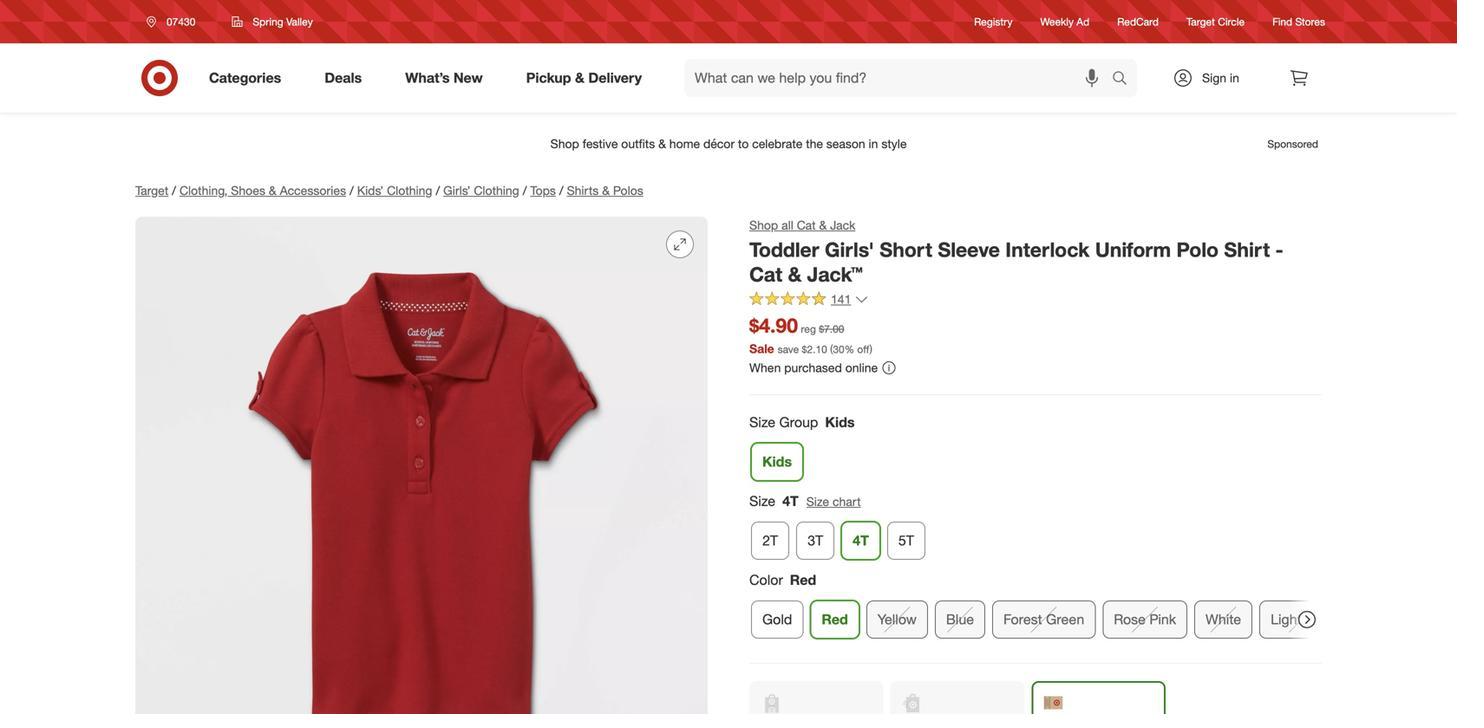Task type: locate. For each thing, give the bounding box(es) containing it.
girls'
[[825, 238, 874, 262]]

red
[[790, 572, 817, 589], [822, 612, 848, 628]]

pickup & delivery link
[[512, 59, 664, 97]]

/ left kids'
[[350, 183, 354, 198]]

red link
[[811, 601, 860, 639]]

polos
[[613, 183, 643, 198]]

search button
[[1104, 59, 1146, 101]]

& left polos
[[602, 183, 610, 198]]

size for size group kids
[[750, 414, 776, 431]]

1 clothing from the left
[[387, 183, 432, 198]]

0 vertical spatial group
[[748, 413, 1322, 488]]

red right gold
[[822, 612, 848, 628]]

1 vertical spatial target
[[135, 183, 169, 198]]

0 horizontal spatial clothing
[[387, 183, 432, 198]]

shirt
[[1224, 238, 1270, 262]]

light
[[1271, 612, 1302, 628]]

size left group
[[750, 414, 776, 431]]

blue left forest on the right bottom of the page
[[946, 612, 974, 628]]

4t down kids link at right bottom
[[783, 493, 799, 510]]

0 vertical spatial cat
[[797, 218, 816, 233]]

/
[[172, 183, 176, 198], [350, 183, 354, 198], [436, 183, 440, 198], [523, 183, 527, 198], [559, 183, 564, 198]]

blue right light
[[1306, 612, 1334, 628]]

rose
[[1114, 612, 1146, 628]]

categories link
[[194, 59, 303, 97]]

group containing size
[[748, 492, 1322, 567]]

cat
[[797, 218, 816, 233], [750, 263, 783, 287]]

1 horizontal spatial red
[[822, 612, 848, 628]]

clothing right 'girls''
[[474, 183, 519, 198]]

color red
[[750, 572, 817, 589]]

pink
[[1150, 612, 1176, 628]]

1 group from the top
[[748, 413, 1322, 488]]

/ left 'girls''
[[436, 183, 440, 198]]

target left clothing,
[[135, 183, 169, 198]]

0 horizontal spatial red
[[790, 572, 817, 589]]

1 horizontal spatial blue
[[1306, 612, 1334, 628]]

0 horizontal spatial blue
[[946, 612, 974, 628]]

2t link
[[751, 522, 790, 560]]

sign in link
[[1158, 59, 1267, 97]]

/ right 'target' link
[[172, 183, 176, 198]]

2 vertical spatial group
[[748, 571, 1348, 646]]

2 blue from the left
[[1306, 612, 1334, 628]]

%
[[845, 343, 855, 356]]

target left circle
[[1187, 15, 1215, 28]]

2 / from the left
[[350, 183, 354, 198]]

stores
[[1296, 15, 1326, 28]]

0 vertical spatial 4t
[[783, 493, 799, 510]]

1 vertical spatial 4t
[[853, 533, 869, 550]]

-
[[1276, 238, 1284, 262]]

cat right all
[[797, 218, 816, 233]]

& right pickup
[[575, 69, 585, 86]]

0 vertical spatial kids
[[825, 414, 855, 431]]

kids right group
[[825, 414, 855, 431]]

&
[[575, 69, 585, 86], [269, 183, 276, 198], [602, 183, 610, 198], [819, 218, 827, 233], [788, 263, 802, 287]]

$4.90
[[750, 314, 798, 338]]

1 vertical spatial red
[[822, 612, 848, 628]]

rose pink link
[[1103, 601, 1188, 639]]

$7.00
[[819, 323, 845, 336]]

online
[[846, 360, 878, 375]]

2 clothing from the left
[[474, 183, 519, 198]]

deals link
[[310, 59, 384, 97]]

what's
[[405, 69, 450, 86]]

1 horizontal spatial cat
[[797, 218, 816, 233]]

0 vertical spatial target
[[1187, 15, 1215, 28]]

group containing color
[[748, 571, 1348, 646]]

what's new link
[[391, 59, 505, 97]]

reg
[[801, 323, 816, 336]]

valley
[[286, 15, 313, 28]]

4 / from the left
[[523, 183, 527, 198]]

red right color
[[790, 572, 817, 589]]

size up 2t
[[750, 493, 776, 510]]

tops link
[[530, 183, 556, 198]]

white
[[1206, 612, 1242, 628]]

0 horizontal spatial target
[[135, 183, 169, 198]]

1 vertical spatial kids
[[763, 454, 792, 471]]

)
[[870, 343, 873, 356]]

3t link
[[796, 522, 835, 560]]

chart
[[833, 495, 861, 510]]

/ right tops
[[559, 183, 564, 198]]

kids down group
[[763, 454, 792, 471]]

save
[[778, 343, 799, 356]]

target circle link
[[1187, 14, 1245, 29]]

green
[[1046, 612, 1085, 628]]

target
[[1187, 15, 1215, 28], [135, 183, 169, 198]]

blue
[[946, 612, 974, 628], [1306, 612, 1334, 628]]

3 group from the top
[[748, 571, 1348, 646]]

1 vertical spatial cat
[[750, 263, 783, 287]]

1 horizontal spatial clothing
[[474, 183, 519, 198]]

yellow
[[878, 612, 917, 628]]

4t
[[783, 493, 799, 510], [853, 533, 869, 550]]

1 horizontal spatial target
[[1187, 15, 1215, 28]]

/ left tops
[[523, 183, 527, 198]]

light blue link
[[1260, 601, 1345, 639]]

target for target / clothing, shoes & accessories / kids' clothing / girls' clothing / tops / shirts & polos
[[135, 183, 169, 198]]

clothing right kids'
[[387, 183, 432, 198]]

2 group from the top
[[748, 492, 1322, 567]]

color
[[750, 572, 783, 589]]

ad
[[1077, 15, 1090, 28]]

group
[[748, 413, 1322, 488], [748, 492, 1322, 567], [748, 571, 1348, 646]]

registry link
[[974, 14, 1013, 29]]

4t down the chart
[[853, 533, 869, 550]]

shirts
[[567, 183, 599, 198]]

1 vertical spatial group
[[748, 492, 1322, 567]]

shirts & polos link
[[567, 183, 643, 198]]

when
[[750, 360, 781, 375]]

circle
[[1218, 15, 1245, 28]]

toddler girls' short sleeve interlock uniform polo shirt - cat & jack™, 1 of 4 image
[[135, 217, 708, 715]]

size left the chart
[[807, 495, 829, 510]]

sale
[[750, 341, 774, 356]]

cat down toddler
[[750, 263, 783, 287]]

kids
[[825, 414, 855, 431], [763, 454, 792, 471]]

(
[[830, 343, 833, 356]]

pickup
[[526, 69, 571, 86]]

sleeve
[[938, 238, 1000, 262]]

light blue
[[1271, 612, 1334, 628]]

purchased
[[784, 360, 842, 375]]

clothing
[[387, 183, 432, 198], [474, 183, 519, 198]]

advertisement region
[[121, 123, 1336, 165]]



Task type: describe. For each thing, give the bounding box(es) containing it.
size 4t size chart
[[750, 493, 861, 510]]

0 horizontal spatial kids
[[763, 454, 792, 471]]

& right shoes
[[269, 183, 276, 198]]

find
[[1273, 15, 1293, 28]]

find stores
[[1273, 15, 1326, 28]]

5t link
[[887, 522, 926, 560]]

spring valley
[[253, 15, 313, 28]]

weekly ad link
[[1041, 14, 1090, 29]]

new
[[454, 69, 483, 86]]

weekly ad
[[1041, 15, 1090, 28]]

$
[[802, 343, 807, 356]]

forest green link
[[992, 601, 1096, 639]]

group
[[779, 414, 818, 431]]

target link
[[135, 183, 169, 198]]

clothing, shoes & accessories link
[[180, 183, 346, 198]]

weekly
[[1041, 15, 1074, 28]]

redcard
[[1118, 15, 1159, 28]]

in
[[1230, 70, 1240, 85]]

all
[[782, 218, 794, 233]]

blue link
[[935, 601, 986, 639]]

polo
[[1177, 238, 1219, 262]]

1 blue from the left
[[946, 612, 974, 628]]

1 / from the left
[[172, 183, 176, 198]]

shoes
[[231, 183, 265, 198]]

sign
[[1203, 70, 1227, 85]]

delivery
[[589, 69, 642, 86]]

uniform
[[1095, 238, 1171, 262]]

2t
[[763, 533, 778, 550]]

jack™
[[807, 263, 863, 287]]

size for size 4t size chart
[[750, 493, 776, 510]]

what's new
[[405, 69, 483, 86]]

0 horizontal spatial 4t
[[783, 493, 799, 510]]

toddler
[[750, 238, 819, 262]]

3t
[[808, 533, 823, 550]]

spring valley button
[[221, 6, 324, 37]]

1 horizontal spatial 4t
[[853, 533, 869, 550]]

redcard link
[[1118, 14, 1159, 29]]

target for target circle
[[1187, 15, 1215, 28]]

rose pink
[[1114, 612, 1176, 628]]

tops
[[530, 183, 556, 198]]

gold link
[[751, 601, 804, 639]]

kids link
[[751, 443, 803, 482]]

off
[[858, 343, 870, 356]]

find stores link
[[1273, 14, 1326, 29]]

sign in
[[1203, 70, 1240, 85]]

registry
[[974, 15, 1013, 28]]

target circle
[[1187, 15, 1245, 28]]

4t link
[[842, 522, 880, 560]]

red inside red link
[[822, 612, 848, 628]]

jack
[[830, 218, 856, 233]]

forest green
[[1004, 612, 1085, 628]]

141 link
[[750, 291, 869, 311]]

07430 button
[[135, 6, 214, 37]]

deals
[[325, 69, 362, 86]]

size group kids
[[750, 414, 855, 431]]

141
[[831, 292, 851, 307]]

30
[[833, 343, 845, 356]]

short
[[880, 238, 933, 262]]

search
[[1104, 71, 1146, 88]]

girls'
[[443, 183, 471, 198]]

group containing size group
[[748, 413, 1322, 488]]

forest
[[1004, 612, 1043, 628]]

1 horizontal spatial kids
[[825, 414, 855, 431]]

spring
[[253, 15, 283, 28]]

& down toddler
[[788, 263, 802, 287]]

clothing,
[[180, 183, 228, 198]]

size inside size 4t size chart
[[807, 495, 829, 510]]

0 horizontal spatial cat
[[750, 263, 783, 287]]

size chart button
[[806, 493, 862, 512]]

accessories
[[280, 183, 346, 198]]

white link
[[1195, 601, 1253, 639]]

2.10
[[807, 343, 827, 356]]

shop all cat & jack toddler girls' short sleeve interlock uniform polo shirt - cat & jack™
[[750, 218, 1284, 287]]

0 vertical spatial red
[[790, 572, 817, 589]]

$4.90 reg $7.00 sale save $ 2.10 ( 30 % off )
[[750, 314, 873, 356]]

target / clothing, shoes & accessories / kids' clothing / girls' clothing / tops / shirts & polos
[[135, 183, 643, 198]]

5 / from the left
[[559, 183, 564, 198]]

What can we help you find? suggestions appear below search field
[[685, 59, 1117, 97]]

kids'
[[357, 183, 384, 198]]

shop
[[750, 218, 778, 233]]

categories
[[209, 69, 281, 86]]

gold
[[763, 612, 792, 628]]

07430
[[167, 15, 196, 28]]

when purchased online
[[750, 360, 878, 375]]

& left jack
[[819, 218, 827, 233]]

interlock
[[1006, 238, 1090, 262]]

girls' clothing link
[[443, 183, 519, 198]]

pickup & delivery
[[526, 69, 642, 86]]

3 / from the left
[[436, 183, 440, 198]]

kids' clothing link
[[357, 183, 432, 198]]



Task type: vqa. For each thing, say whether or not it's contained in the screenshot.
Polos
yes



